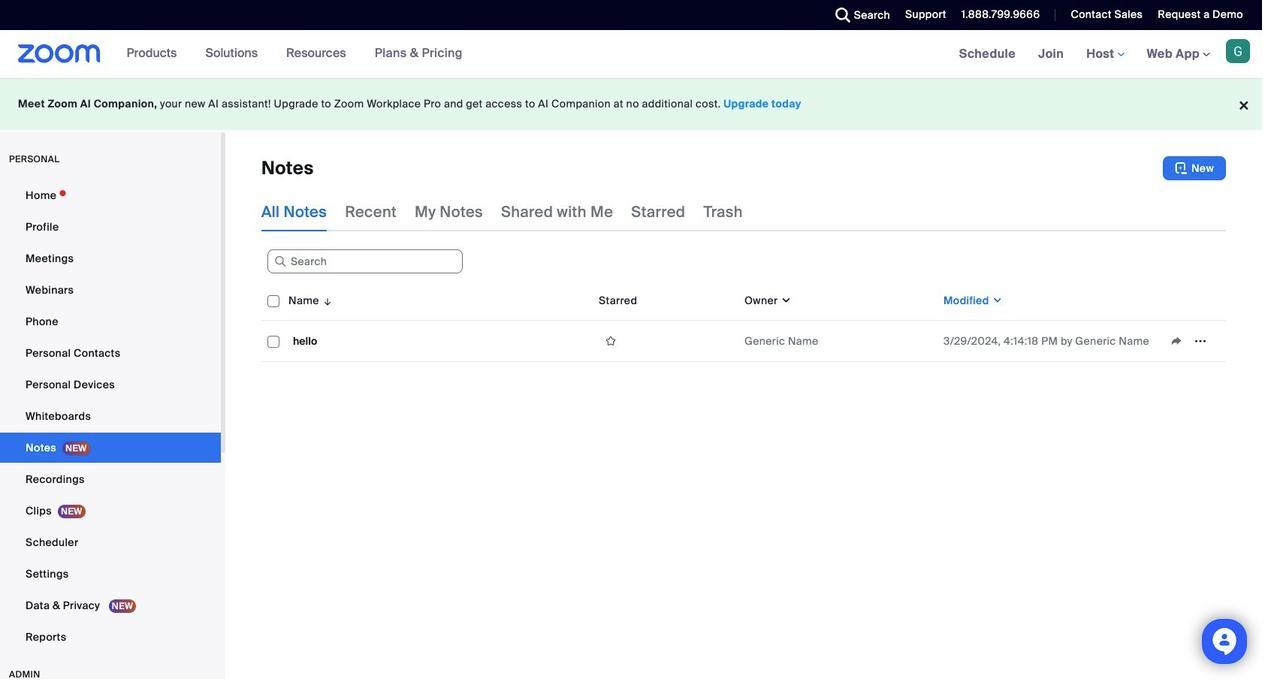 Task type: locate. For each thing, give the bounding box(es) containing it.
footer
[[0, 78, 1262, 130]]

meetings navigation
[[948, 30, 1262, 79]]

product information navigation
[[115, 30, 474, 78]]

application
[[261, 281, 1226, 362], [599, 330, 733, 352], [1165, 330, 1220, 352]]

profile picture image
[[1226, 39, 1250, 63]]

tabs of all notes page tab list
[[261, 192, 743, 231]]

banner
[[0, 30, 1262, 79]]

arrow down image
[[319, 292, 333, 310]]

down image
[[989, 293, 1003, 308]]

zoom logo image
[[18, 44, 100, 63]]



Task type: describe. For each thing, give the bounding box(es) containing it.
personal menu menu
[[0, 180, 221, 654]]

Search text field
[[267, 250, 463, 274]]

more options for hello image
[[1189, 334, 1213, 348]]

share image
[[1165, 334, 1189, 348]]



Task type: vqa. For each thing, say whether or not it's contained in the screenshot.
"Search" text field
yes



